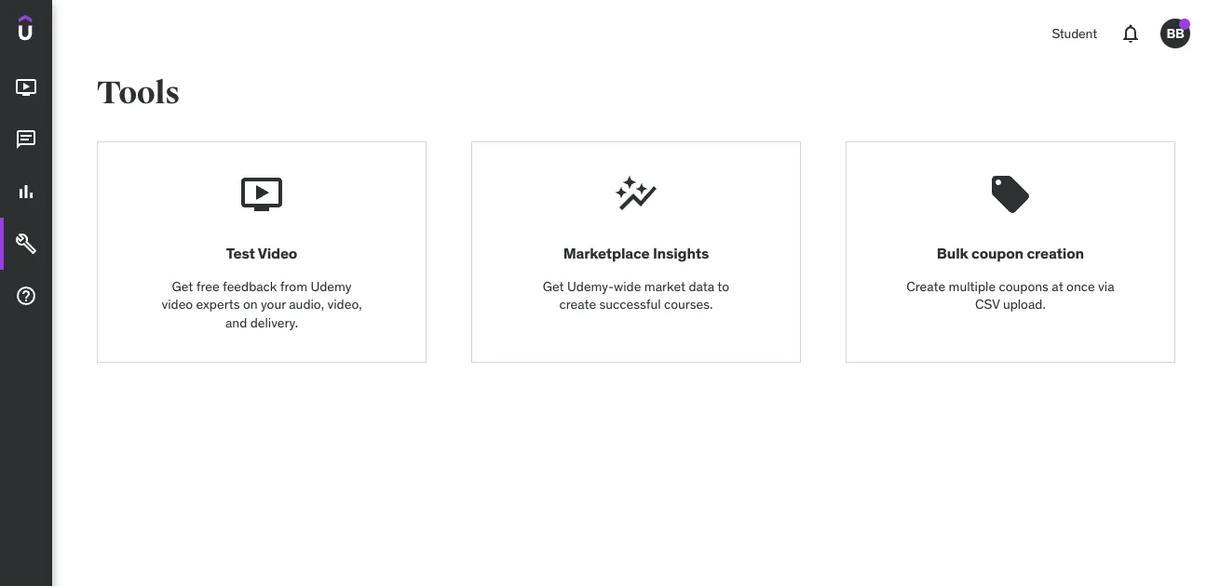 Task type: locate. For each thing, give the bounding box(es) containing it.
3 medium image from the top
[[15, 233, 37, 255]]

1 get from the left
[[172, 278, 193, 295]]

udemy image
[[19, 15, 103, 47]]

experts
[[196, 296, 240, 313]]

get inside the get udemy-wide market data to create successful courses.
[[543, 278, 564, 295]]

0 horizontal spatial get
[[172, 278, 193, 295]]

student
[[1052, 25, 1097, 42]]

you have alerts image
[[1179, 19, 1190, 30]]

bb link
[[1153, 11, 1198, 56]]

tools
[[97, 74, 180, 112]]

feedback
[[223, 278, 277, 295]]

bulk coupon creation
[[937, 244, 1084, 263]]

creation
[[1027, 244, 1084, 263]]

delivery.
[[250, 315, 298, 331]]

1 horizontal spatial get
[[543, 278, 564, 295]]

get free feedback from udemy video experts on your audio, video, and delivery.
[[162, 278, 362, 331]]

to
[[718, 278, 729, 295]]

4 medium image from the top
[[15, 285, 37, 308]]

wide
[[614, 278, 641, 295]]

udemy-
[[567, 278, 614, 295]]

create
[[559, 296, 596, 313]]

get up create
[[543, 278, 564, 295]]

marketplace insights
[[563, 244, 709, 263]]

get inside get free feedback from udemy video experts on your audio, video, and delivery.
[[172, 278, 193, 295]]

coupons
[[999, 278, 1049, 295]]

courses.
[[664, 296, 713, 313]]

from
[[280, 278, 307, 295]]

create
[[906, 278, 946, 295]]

audio,
[[289, 296, 324, 313]]

test video
[[226, 244, 297, 263]]

medium image
[[15, 77, 37, 99], [15, 181, 37, 203], [15, 233, 37, 255], [15, 285, 37, 308]]

2 get from the left
[[543, 278, 564, 295]]

get
[[172, 278, 193, 295], [543, 278, 564, 295]]

on
[[243, 296, 258, 313]]

notifications image
[[1120, 22, 1142, 45]]

insights
[[653, 244, 709, 263]]

csv
[[975, 296, 1000, 313]]

create multiple coupons at once via csv upload.
[[906, 278, 1115, 313]]

bulk
[[937, 244, 968, 263]]

test
[[226, 244, 255, 263]]

data
[[689, 278, 715, 295]]

get up video
[[172, 278, 193, 295]]

get for marketplace insights
[[543, 278, 564, 295]]

video
[[258, 244, 297, 263]]



Task type: vqa. For each thing, say whether or not it's contained in the screenshot.
xsmall image within the Software Testing Link
no



Task type: describe. For each thing, give the bounding box(es) containing it.
successful
[[599, 296, 661, 313]]

udemy
[[311, 278, 352, 295]]

and
[[225, 315, 247, 331]]

2 medium image from the top
[[15, 181, 37, 203]]

upload.
[[1003, 296, 1046, 313]]

video,
[[327, 296, 362, 313]]

via
[[1098, 278, 1115, 295]]

medium image
[[15, 129, 37, 151]]

student link
[[1041, 11, 1108, 56]]

coupon
[[971, 244, 1024, 263]]

market
[[644, 278, 686, 295]]

multiple
[[949, 278, 996, 295]]

your
[[261, 296, 286, 313]]

get for test video
[[172, 278, 193, 295]]

marketplace
[[563, 244, 650, 263]]

get udemy-wide market data to create successful courses.
[[543, 278, 729, 313]]

at
[[1052, 278, 1063, 295]]

1 medium image from the top
[[15, 77, 37, 99]]

free
[[196, 278, 219, 295]]

once
[[1067, 278, 1095, 295]]

bb
[[1167, 25, 1184, 42]]

video
[[162, 296, 193, 313]]



